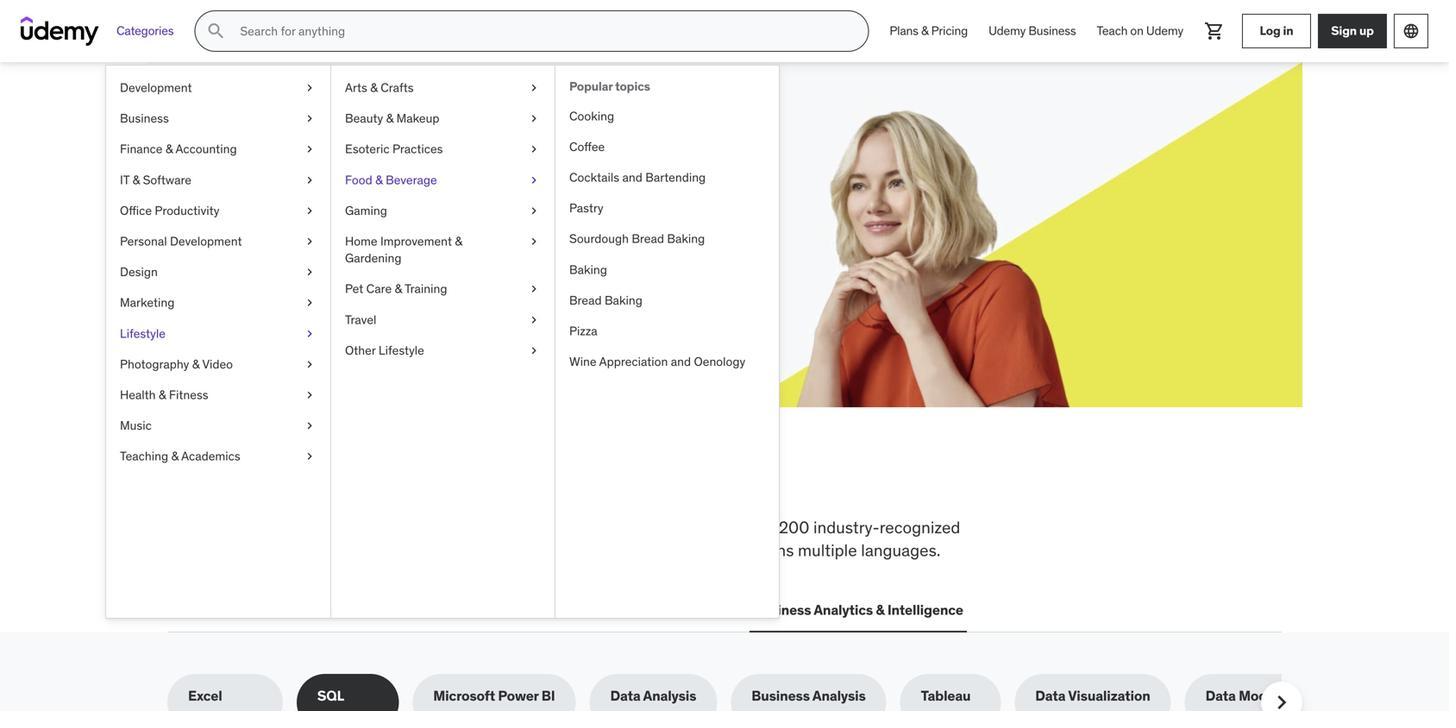 Task type: vqa. For each thing, say whether or not it's contained in the screenshot.
xsmall icon in the 'Food & Beverage' link
yes



Task type: describe. For each thing, give the bounding box(es) containing it.
microsoft power bi
[[433, 687, 555, 705]]

& inside home improvement & gardening
[[455, 233, 463, 249]]

xsmall image for business
[[303, 110, 317, 127]]

udemy business
[[989, 23, 1077, 39]]

design link
[[106, 257, 331, 288]]

data for data analysis
[[611, 687, 641, 705]]

gaming
[[345, 203, 387, 218]]

teaching & academics link
[[106, 441, 331, 472]]

place
[[652, 460, 742, 505]]

arts & crafts link
[[331, 72, 555, 103]]

teach on udemy link
[[1087, 10, 1194, 52]]

sign
[[1332, 23, 1358, 38]]

microsoft
[[433, 687, 495, 705]]

xsmall image for personal development
[[303, 233, 317, 250]]

xsmall image for pet care & training
[[527, 281, 541, 298]]

& for beverage
[[375, 172, 383, 188]]

up
[[1360, 23, 1375, 38]]

1 horizontal spatial your
[[357, 137, 420, 173]]

arts & crafts
[[345, 80, 414, 95]]

health & fitness link
[[106, 380, 331, 410]]

expand
[[230, 180, 276, 198]]

business analysis
[[752, 687, 866, 705]]

business analytics & intelligence
[[753, 601, 964, 619]]

pizza
[[570, 323, 598, 339]]

xsmall image for travel
[[527, 311, 541, 328]]

health
[[120, 387, 156, 403]]

communication
[[630, 601, 732, 619]]

& for accounting
[[166, 141, 173, 157]]

software
[[143, 172, 192, 188]]

0 vertical spatial in
[[1284, 23, 1294, 38]]

coffee
[[570, 139, 605, 154]]

with
[[367, 180, 393, 198]]

other lifestyle
[[345, 342, 424, 358]]

wine appreciation and oenology link
[[556, 347, 779, 377]]

plans & pricing
[[890, 23, 968, 39]]

sourdough
[[570, 231, 629, 247]]

esoteric practices link
[[331, 134, 555, 165]]

one
[[583, 460, 645, 505]]

accounting
[[176, 141, 237, 157]]

certifications,
[[167, 540, 267, 561]]

analytics
[[814, 601, 873, 619]]

it & software
[[120, 172, 192, 188]]

analysis for data analysis
[[643, 687, 697, 705]]

travel
[[345, 312, 377, 327]]

science
[[558, 601, 609, 619]]

& for makeup
[[386, 111, 394, 126]]

tableau
[[921, 687, 971, 705]]

0 vertical spatial development
[[120, 80, 192, 95]]

cooking
[[570, 108, 615, 124]]

course.
[[407, 180, 452, 198]]

fitness
[[169, 387, 208, 403]]

data for data modeling
[[1206, 687, 1236, 705]]

video
[[202, 356, 233, 372]]

certifications
[[324, 601, 412, 619]]

personal
[[120, 233, 167, 249]]

pastry link
[[556, 193, 779, 224]]

improvement
[[381, 233, 452, 249]]

xsmall image for office productivity
[[303, 202, 317, 219]]

udemy image
[[21, 16, 99, 46]]

it for it certifications
[[310, 601, 322, 619]]

food
[[345, 172, 373, 188]]

1 vertical spatial in
[[543, 460, 577, 505]]

next image
[[1269, 689, 1296, 711]]

photography & video link
[[106, 349, 331, 380]]

makeup
[[397, 111, 440, 126]]

0 vertical spatial skills
[[286, 460, 379, 505]]

bread baking
[[570, 292, 643, 308]]

business link
[[106, 103, 331, 134]]

data analysis
[[611, 687, 697, 705]]

lifestyle inside other lifestyle link
[[379, 342, 424, 358]]

design
[[120, 264, 158, 280]]

food & beverage element
[[555, 66, 779, 618]]

academics
[[181, 448, 241, 464]]

pastry
[[570, 200, 604, 216]]

spans
[[751, 540, 794, 561]]

coffee link
[[556, 132, 779, 162]]

home improvement & gardening link
[[331, 226, 555, 274]]

xsmall image for finance & accounting
[[303, 141, 317, 158]]

0 horizontal spatial your
[[279, 180, 306, 198]]

bi
[[542, 687, 555, 705]]

sign up link
[[1319, 14, 1388, 48]]

esoteric practices
[[345, 141, 443, 157]]

plans & pricing link
[[880, 10, 979, 52]]

xsmall image for lifestyle
[[303, 325, 317, 342]]

teach
[[1097, 23, 1128, 39]]

log in
[[1260, 23, 1294, 38]]

beverage
[[386, 172, 437, 188]]

it certifications button
[[306, 590, 416, 631]]

development for personal
[[170, 233, 242, 249]]

15.
[[354, 199, 371, 217]]

through
[[275, 199, 323, 217]]

web development
[[171, 601, 289, 619]]

1 udemy from the left
[[989, 23, 1026, 39]]

xsmall image for teaching & academics
[[303, 448, 317, 465]]

leadership button
[[429, 590, 508, 631]]

cocktails and bartending link
[[556, 162, 779, 193]]

marketing link
[[106, 288, 331, 318]]

sign up
[[1332, 23, 1375, 38]]

it for it & software
[[120, 172, 130, 188]]

xsmall image for home improvement & gardening
[[527, 233, 541, 250]]

analysis for business analysis
[[813, 687, 866, 705]]

xsmall image for other lifestyle
[[527, 342, 541, 359]]

shopping cart with 0 items image
[[1205, 21, 1225, 41]]

topic filters element
[[167, 674, 1320, 711]]

potential
[[309, 180, 364, 198]]

& for crafts
[[370, 80, 378, 95]]

you
[[386, 460, 447, 505]]

sourdough bread baking link
[[556, 224, 779, 254]]

topics,
[[498, 517, 547, 538]]

udemy business link
[[979, 10, 1087, 52]]



Task type: locate. For each thing, give the bounding box(es) containing it.
& right beauty
[[386, 111, 394, 126]]

home
[[345, 233, 378, 249]]

need
[[454, 460, 537, 505]]

& inside pet care & training link
[[395, 281, 402, 297]]

dec
[[327, 199, 351, 217]]

xsmall image inside gaming 'link'
[[527, 202, 541, 219]]

topics
[[615, 79, 651, 94]]

content
[[659, 517, 716, 538]]

xsmall image for marketing
[[303, 294, 317, 311]]

xsmall image inside beauty & makeup link
[[527, 110, 541, 127]]

2 analysis from the left
[[813, 687, 866, 705]]

data left science
[[525, 601, 555, 619]]

development right web
[[203, 601, 289, 619]]

& right analytics
[[876, 601, 885, 619]]

bread inside bread baking link
[[570, 292, 602, 308]]

xsmall image inside music "link"
[[303, 417, 317, 434]]

and inside covering critical workplace skills to technical topics, including prep content for over 200 industry-recognized certifications, our catalog supports well-rounded professional development and spans multiple languages.
[[720, 540, 747, 561]]

appreciation
[[599, 354, 668, 369]]

web
[[171, 601, 200, 619]]

& right 'arts'
[[370, 80, 378, 95]]

xsmall image inside health & fitness link
[[303, 387, 317, 403]]

xsmall image inside photography & video link
[[303, 356, 317, 373]]

0 vertical spatial it
[[120, 172, 130, 188]]

xsmall image
[[303, 79, 317, 96], [527, 79, 541, 96], [303, 110, 317, 127], [527, 141, 541, 158], [527, 172, 541, 188], [527, 202, 541, 219], [303, 233, 317, 250], [527, 233, 541, 250], [527, 281, 541, 298], [527, 311, 541, 328], [303, 325, 317, 342], [527, 342, 541, 359], [303, 356, 317, 373], [303, 417, 317, 434]]

development down office productivity link
[[170, 233, 242, 249]]

baking inside bread baking link
[[605, 292, 643, 308]]

skills up workplace
[[286, 460, 379, 505]]

xsmall image inside development link
[[303, 79, 317, 96]]

web development button
[[167, 590, 293, 631]]

0 vertical spatial lifestyle
[[120, 326, 166, 341]]

baking down baking link
[[605, 292, 643, 308]]

lifestyle right other in the left of the page
[[379, 342, 424, 358]]

beauty
[[345, 111, 383, 126]]

cooking link
[[556, 101, 779, 132]]

plans
[[890, 23, 919, 39]]

1 horizontal spatial for
[[720, 517, 740, 538]]

baking link
[[556, 254, 779, 285]]

data right bi
[[611, 687, 641, 705]]

0 horizontal spatial lifestyle
[[120, 326, 166, 341]]

excel
[[188, 687, 222, 705]]

cocktails
[[570, 170, 620, 185]]

& inside health & fitness link
[[159, 387, 166, 403]]

2 udemy from the left
[[1147, 23, 1184, 39]]

choose a language image
[[1403, 22, 1420, 40]]

& right health
[[159, 387, 166, 403]]

1 horizontal spatial bread
[[632, 231, 664, 247]]

it certifications
[[310, 601, 412, 619]]

& right plans
[[922, 23, 929, 39]]

for inside skills for your future expand your potential with a course. starting at just $12.99 through dec 15.
[[312, 137, 352, 173]]

bread down pastry link
[[632, 231, 664, 247]]

all
[[167, 460, 218, 505]]

all the skills you need in one place
[[167, 460, 742, 505]]

& for academics
[[171, 448, 179, 464]]

xsmall image for photography & video
[[303, 356, 317, 373]]

& right care
[[395, 281, 402, 297]]

& right food
[[375, 172, 383, 188]]

for left over
[[720, 517, 740, 538]]

business for business analysis
[[752, 687, 810, 705]]

data for data science
[[525, 601, 555, 619]]

business for business
[[120, 111, 169, 126]]

1 vertical spatial skills
[[369, 517, 406, 538]]

business for business analytics & intelligence
[[753, 601, 812, 619]]

& inside plans & pricing link
[[922, 23, 929, 39]]

Search for anything text field
[[237, 16, 848, 46]]

data left visualization
[[1036, 687, 1066, 705]]

1 vertical spatial lifestyle
[[379, 342, 424, 358]]

0 vertical spatial baking
[[667, 231, 705, 247]]

practices
[[393, 141, 443, 157]]

xsmall image for music
[[303, 417, 317, 434]]

& down gaming 'link'
[[455, 233, 463, 249]]

over
[[744, 517, 775, 538]]

a
[[397, 180, 404, 198]]

xsmall image inside marketing link
[[303, 294, 317, 311]]

xsmall image for design
[[303, 264, 317, 281]]

2 horizontal spatial and
[[720, 540, 747, 561]]

0 horizontal spatial in
[[543, 460, 577, 505]]

wine appreciation and oenology
[[570, 354, 746, 369]]

xsmall image inside other lifestyle link
[[527, 342, 541, 359]]

your
[[357, 137, 420, 173], [279, 180, 306, 198]]

baking down pastry link
[[667, 231, 705, 247]]

2 vertical spatial and
[[720, 540, 747, 561]]

0 horizontal spatial it
[[120, 172, 130, 188]]

xsmall image
[[527, 110, 541, 127], [303, 141, 317, 158], [303, 172, 317, 188], [303, 202, 317, 219], [303, 264, 317, 281], [303, 294, 317, 311], [303, 387, 317, 403], [303, 448, 317, 465]]

professional
[[527, 540, 616, 561]]

it up office
[[120, 172, 130, 188]]

1 vertical spatial baking
[[570, 262, 607, 277]]

1 horizontal spatial udemy
[[1147, 23, 1184, 39]]

xsmall image inside travel link
[[527, 311, 541, 328]]

home improvement & gardening
[[345, 233, 463, 266]]

it & software link
[[106, 165, 331, 195]]

skills inside covering critical workplace skills to technical topics, including prep content for over 200 industry-recognized certifications, our catalog supports well-rounded professional development and spans multiple languages.
[[369, 517, 406, 538]]

recognized
[[880, 517, 961, 538]]

data visualization
[[1036, 687, 1151, 705]]

for up potential
[[312, 137, 352, 173]]

$12.99
[[230, 199, 271, 217]]

finance
[[120, 141, 163, 157]]

xsmall image inside home improvement & gardening link
[[527, 233, 541, 250]]

2 vertical spatial baking
[[605, 292, 643, 308]]

bread baking link
[[556, 285, 779, 316]]

modeling
[[1239, 687, 1300, 705]]

& inside "arts & crafts" link
[[370, 80, 378, 95]]

xsmall image inside business link
[[303, 110, 317, 127]]

xsmall image inside 'finance & accounting' 'link'
[[303, 141, 317, 158]]

1 vertical spatial and
[[671, 354, 691, 369]]

0 vertical spatial and
[[623, 170, 643, 185]]

1 horizontal spatial analysis
[[813, 687, 866, 705]]

1 horizontal spatial and
[[671, 354, 691, 369]]

visualization
[[1069, 687, 1151, 705]]

1 horizontal spatial it
[[310, 601, 322, 619]]

xsmall image for esoteric practices
[[527, 141, 541, 158]]

categories button
[[106, 10, 184, 52]]

udemy right on
[[1147, 23, 1184, 39]]

health & fitness
[[120, 387, 208, 403]]

prep
[[622, 517, 656, 538]]

1 vertical spatial bread
[[570, 292, 602, 308]]

0 horizontal spatial for
[[312, 137, 352, 173]]

baking down sourdough
[[570, 262, 607, 277]]

office productivity link
[[106, 195, 331, 226]]

xsmall image for health & fitness
[[303, 387, 317, 403]]

xsmall image inside lifestyle link
[[303, 325, 317, 342]]

& for video
[[192, 356, 200, 372]]

other
[[345, 342, 376, 358]]

development down categories dropdown button
[[120, 80, 192, 95]]

& left video in the left bottom of the page
[[192, 356, 200, 372]]

travel link
[[331, 304, 555, 335]]

xsmall image for beauty & makeup
[[527, 110, 541, 127]]

baking inside sourdough bread baking link
[[667, 231, 705, 247]]

development inside button
[[203, 601, 289, 619]]

xsmall image inside office productivity link
[[303, 202, 317, 219]]

marketing
[[120, 295, 175, 310]]

finance & accounting
[[120, 141, 237, 157]]

catalog
[[299, 540, 353, 561]]

photography & video
[[120, 356, 233, 372]]

xsmall image inside it & software link
[[303, 172, 317, 188]]

skills
[[286, 460, 379, 505], [369, 517, 406, 538]]

data left modeling
[[1206, 687, 1236, 705]]

business inside topic filters element
[[752, 687, 810, 705]]

data modeling
[[1206, 687, 1300, 705]]

personal development
[[120, 233, 242, 249]]

& inside it & software link
[[133, 172, 140, 188]]

training
[[405, 281, 447, 297]]

xsmall image inside "arts & crafts" link
[[527, 79, 541, 96]]

food & beverage link
[[331, 165, 555, 195]]

music link
[[106, 410, 331, 441]]

and down over
[[720, 540, 747, 561]]

baking inside baking link
[[570, 262, 607, 277]]

multiple
[[798, 540, 858, 561]]

& inside 'food & beverage' link
[[375, 172, 383, 188]]

pet
[[345, 281, 364, 297]]

2 vertical spatial development
[[203, 601, 289, 619]]

bread inside sourdough bread baking link
[[632, 231, 664, 247]]

& right the finance
[[166, 141, 173, 157]]

esoteric
[[345, 141, 390, 157]]

gardening
[[345, 250, 402, 266]]

xsmall image for arts & crafts
[[527, 79, 541, 96]]

& inside photography & video link
[[192, 356, 200, 372]]

0 vertical spatial for
[[312, 137, 352, 173]]

teaching
[[120, 448, 168, 464]]

it left certifications
[[310, 601, 322, 619]]

development for web
[[203, 601, 289, 619]]

1 vertical spatial it
[[310, 601, 322, 619]]

& for software
[[133, 172, 140, 188]]

covering critical workplace skills to technical topics, including prep content for over 200 industry-recognized certifications, our catalog supports well-rounded professional development and spans multiple languages.
[[167, 517, 961, 561]]

supports
[[357, 540, 422, 561]]

rounded
[[461, 540, 523, 561]]

1 horizontal spatial lifestyle
[[379, 342, 424, 358]]

0 vertical spatial bread
[[632, 231, 664, 247]]

data for data visualization
[[1036, 687, 1066, 705]]

& inside beauty & makeup link
[[386, 111, 394, 126]]

0 horizontal spatial analysis
[[643, 687, 697, 705]]

xsmall image inside esoteric practices link
[[527, 141, 541, 158]]

business inside button
[[753, 601, 812, 619]]

skills for your future expand your potential with a course. starting at just $12.99 through dec 15.
[[230, 137, 547, 217]]

well-
[[426, 540, 461, 561]]

our
[[271, 540, 295, 561]]

& right teaching
[[171, 448, 179, 464]]

xsmall image inside teaching & academics link
[[303, 448, 317, 465]]

to
[[410, 517, 425, 538]]

1 vertical spatial for
[[720, 517, 740, 538]]

pet care & training
[[345, 281, 447, 297]]

xsmall image for development
[[303, 79, 317, 96]]

udemy right pricing
[[989, 23, 1026, 39]]

wine
[[570, 354, 597, 369]]

xsmall image inside personal development link
[[303, 233, 317, 250]]

1 analysis from the left
[[643, 687, 697, 705]]

& inside teaching & academics link
[[171, 448, 179, 464]]

& for fitness
[[159, 387, 166, 403]]

data inside button
[[525, 601, 555, 619]]

teach on udemy
[[1097, 23, 1184, 39]]

0 horizontal spatial bread
[[570, 292, 602, 308]]

1 vertical spatial development
[[170, 233, 242, 249]]

finance & accounting link
[[106, 134, 331, 165]]

xsmall image inside "design" link
[[303, 264, 317, 281]]

& inside 'finance & accounting' 'link'
[[166, 141, 173, 157]]

& for pricing
[[922, 23, 929, 39]]

languages.
[[861, 540, 941, 561]]

critical
[[237, 517, 286, 538]]

popular
[[570, 79, 613, 94]]

office
[[120, 203, 152, 218]]

covering
[[167, 517, 233, 538]]

for inside covering critical workplace skills to technical topics, including prep content for over 200 industry-recognized certifications, our catalog supports well-rounded professional development and spans multiple languages.
[[720, 517, 740, 538]]

1 horizontal spatial in
[[1284, 23, 1294, 38]]

udemy
[[989, 23, 1026, 39], [1147, 23, 1184, 39]]

and right cocktails
[[623, 170, 643, 185]]

skills up supports on the bottom left of page
[[369, 517, 406, 538]]

personal development link
[[106, 226, 331, 257]]

leadership
[[433, 601, 504, 619]]

xsmall image for it & software
[[303, 172, 317, 188]]

xsmall image inside 'food & beverage' link
[[527, 172, 541, 188]]

lifestyle inside lifestyle link
[[120, 326, 166, 341]]

the
[[225, 460, 280, 505]]

and down pizza link on the top of page
[[671, 354, 691, 369]]

popular topics
[[570, 79, 651, 94]]

0 vertical spatial your
[[357, 137, 420, 173]]

xsmall image for gaming
[[527, 202, 541, 219]]

1 vertical spatial your
[[279, 180, 306, 198]]

lifestyle down marketing
[[120, 326, 166, 341]]

it inside "button"
[[310, 601, 322, 619]]

xsmall image for food & beverage
[[527, 172, 541, 188]]

& inside business analytics & intelligence button
[[876, 601, 885, 619]]

xsmall image inside pet care & training link
[[527, 281, 541, 298]]

& up office
[[133, 172, 140, 188]]

bread up pizza
[[570, 292, 602, 308]]

in right log
[[1284, 23, 1294, 38]]

submit search image
[[206, 21, 226, 41]]

0 horizontal spatial and
[[623, 170, 643, 185]]

in up including
[[543, 460, 577, 505]]

0 horizontal spatial udemy
[[989, 23, 1026, 39]]



